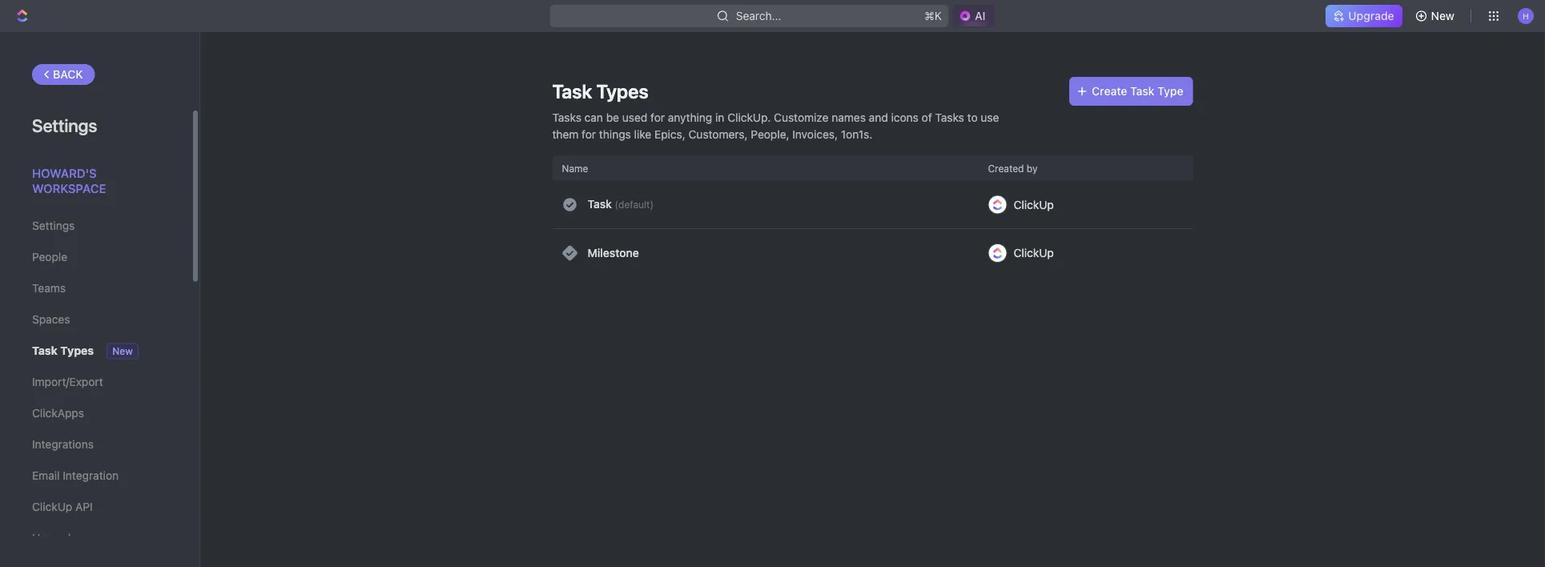 Task type: vqa. For each thing, say whether or not it's contained in the screenshot.
the bottommost Team Space, , element
no



Task type: locate. For each thing, give the bounding box(es) containing it.
task inside button
[[1131, 85, 1155, 98]]

(default)
[[615, 199, 654, 211]]

task types
[[552, 80, 649, 103], [32, 344, 94, 357]]

tasks can be used for anything in clickup. customize names and icons of tasks to use them for things like epics, customers, people, invoices, 1on1s.
[[552, 111, 999, 141]]

new
[[1431, 9, 1455, 22], [112, 346, 133, 357]]

of
[[922, 111, 932, 124]]

tasks left to
[[935, 111, 965, 124]]

task down spaces
[[32, 344, 58, 357]]

created by
[[988, 163, 1038, 174]]

task (default)
[[588, 198, 654, 211]]

1 vertical spatial types
[[60, 344, 94, 357]]

0 vertical spatial new
[[1431, 9, 1455, 22]]

0 horizontal spatial upgrade
[[32, 532, 77, 545]]

0 horizontal spatial new
[[112, 346, 133, 357]]

clickup for task
[[1014, 198, 1054, 211]]

clickup api link
[[32, 494, 159, 521]]

task types up 'import/export'
[[32, 344, 94, 357]]

upgrade
[[1349, 9, 1395, 22], [32, 532, 77, 545]]

upgrade link
[[1326, 5, 1403, 27], [32, 525, 159, 552]]

settings up people
[[32, 219, 75, 232]]

customers,
[[689, 127, 748, 141]]

anything
[[668, 111, 713, 124]]

api
[[75, 500, 93, 514]]

0 vertical spatial upgrade
[[1349, 9, 1395, 22]]

type
[[1158, 85, 1184, 98]]

0 horizontal spatial tasks
[[552, 111, 582, 124]]

integration
[[63, 469, 119, 482]]

1 vertical spatial new
[[112, 346, 133, 357]]

0 horizontal spatial task types
[[32, 344, 94, 357]]

like
[[634, 127, 652, 141]]

email integration link
[[32, 462, 159, 490]]

0 horizontal spatial types
[[60, 344, 94, 357]]

ai
[[975, 9, 986, 22]]

integrations link
[[32, 431, 159, 458]]

use
[[981, 111, 999, 124]]

them
[[552, 127, 579, 141]]

icons
[[891, 111, 919, 124]]

1 horizontal spatial upgrade
[[1349, 9, 1395, 22]]

0 vertical spatial types
[[596, 80, 649, 103]]

1 horizontal spatial new
[[1431, 9, 1455, 22]]

1 horizontal spatial for
[[651, 111, 665, 124]]

clickapps
[[32, 407, 84, 420]]

task
[[552, 80, 592, 103], [1131, 85, 1155, 98], [588, 198, 612, 211], [32, 344, 58, 357]]

1 horizontal spatial types
[[596, 80, 649, 103]]

used
[[622, 111, 648, 124]]

1 settings from the top
[[32, 115, 97, 135]]

tasks
[[552, 111, 582, 124], [935, 111, 965, 124]]

email integration
[[32, 469, 119, 482]]

upgrade left the new button
[[1349, 9, 1395, 22]]

epics,
[[655, 127, 686, 141]]

1 vertical spatial upgrade link
[[32, 525, 159, 552]]

types
[[596, 80, 649, 103], [60, 344, 94, 357]]

task types up can
[[552, 80, 649, 103]]

upgrade link left the new button
[[1326, 5, 1403, 27]]

1 horizontal spatial upgrade link
[[1326, 5, 1403, 27]]

1 vertical spatial task types
[[32, 344, 94, 357]]

0 vertical spatial clickup
[[1014, 198, 1054, 211]]

0 vertical spatial task types
[[552, 80, 649, 103]]

task left (default)
[[588, 198, 612, 211]]

for up epics,
[[651, 111, 665, 124]]

1 vertical spatial upgrade
[[32, 532, 77, 545]]

1 vertical spatial settings
[[32, 219, 75, 232]]

workspace
[[32, 181, 106, 196]]

1 horizontal spatial tasks
[[935, 111, 965, 124]]

new inside settings element
[[112, 346, 133, 357]]

2 vertical spatial clickup
[[32, 500, 72, 514]]

1 vertical spatial clickup
[[1014, 246, 1054, 260]]

tasks up them
[[552, 111, 582, 124]]

upgrade link down clickup api link
[[32, 525, 159, 552]]

1on1s.
[[841, 127, 873, 141]]

upgrade down the "clickup api"
[[32, 532, 77, 545]]

types up be
[[596, 80, 649, 103]]

for down can
[[582, 127, 596, 141]]

for
[[651, 111, 665, 124], [582, 127, 596, 141]]

new inside button
[[1431, 9, 1455, 22]]

be
[[606, 111, 619, 124]]

settings inside 'link'
[[32, 219, 75, 232]]

2 tasks from the left
[[935, 111, 965, 124]]

types inside settings element
[[60, 344, 94, 357]]

0 vertical spatial settings
[[32, 115, 97, 135]]

task up can
[[552, 80, 592, 103]]

clickup
[[1014, 198, 1054, 211], [1014, 246, 1054, 260], [32, 500, 72, 514]]

people
[[32, 250, 67, 264]]

settings
[[32, 115, 97, 135], [32, 219, 75, 232]]

settings up howard's
[[32, 115, 97, 135]]

names
[[832, 111, 866, 124]]

0 vertical spatial for
[[651, 111, 665, 124]]

task left type
[[1131, 85, 1155, 98]]

1 vertical spatial for
[[582, 127, 596, 141]]

import/export link
[[32, 369, 159, 396]]

2 settings from the top
[[32, 219, 75, 232]]

types up 'import/export'
[[60, 344, 94, 357]]



Task type: describe. For each thing, give the bounding box(es) containing it.
clickup.
[[728, 111, 771, 124]]

1 horizontal spatial task types
[[552, 80, 649, 103]]

things
[[599, 127, 631, 141]]

name
[[562, 163, 588, 174]]

clickup api
[[32, 500, 93, 514]]

howard's
[[32, 166, 97, 180]]

created
[[988, 163, 1024, 174]]

to
[[968, 111, 978, 124]]

import/export
[[32, 375, 103, 389]]

people link
[[32, 244, 159, 271]]

ai button
[[953, 5, 995, 27]]

create
[[1092, 85, 1128, 98]]

⌘k
[[925, 9, 942, 22]]

search...
[[736, 9, 782, 22]]

integrations
[[32, 438, 94, 451]]

create task type button
[[1070, 77, 1193, 106]]

1 tasks from the left
[[552, 111, 582, 124]]

0 vertical spatial upgrade link
[[1326, 5, 1403, 27]]

spaces
[[32, 313, 70, 326]]

0 horizontal spatial upgrade link
[[32, 525, 159, 552]]

teams link
[[32, 275, 159, 302]]

upgrade inside settings element
[[32, 532, 77, 545]]

settings element
[[0, 32, 200, 567]]

task inside settings element
[[32, 344, 58, 357]]

clickapps link
[[32, 400, 159, 427]]

spaces link
[[32, 306, 159, 333]]

milestone
[[588, 246, 639, 260]]

and
[[869, 111, 888, 124]]

task types inside settings element
[[32, 344, 94, 357]]

invoices,
[[793, 127, 838, 141]]

new button
[[1409, 3, 1465, 29]]

h button
[[1514, 3, 1539, 29]]

back link
[[32, 64, 95, 85]]

settings link
[[32, 212, 159, 240]]

h
[[1523, 11, 1529, 20]]

create task type
[[1092, 85, 1184, 98]]

clickup for milestone
[[1014, 246, 1054, 260]]

0 horizontal spatial for
[[582, 127, 596, 141]]

teams
[[32, 282, 66, 295]]

customize
[[774, 111, 829, 124]]

in
[[716, 111, 725, 124]]

howard's workspace
[[32, 166, 106, 196]]

can
[[585, 111, 603, 124]]

people,
[[751, 127, 790, 141]]

clickup inside settings element
[[32, 500, 72, 514]]

by
[[1027, 163, 1038, 174]]

email
[[32, 469, 60, 482]]

back
[[53, 68, 83, 81]]



